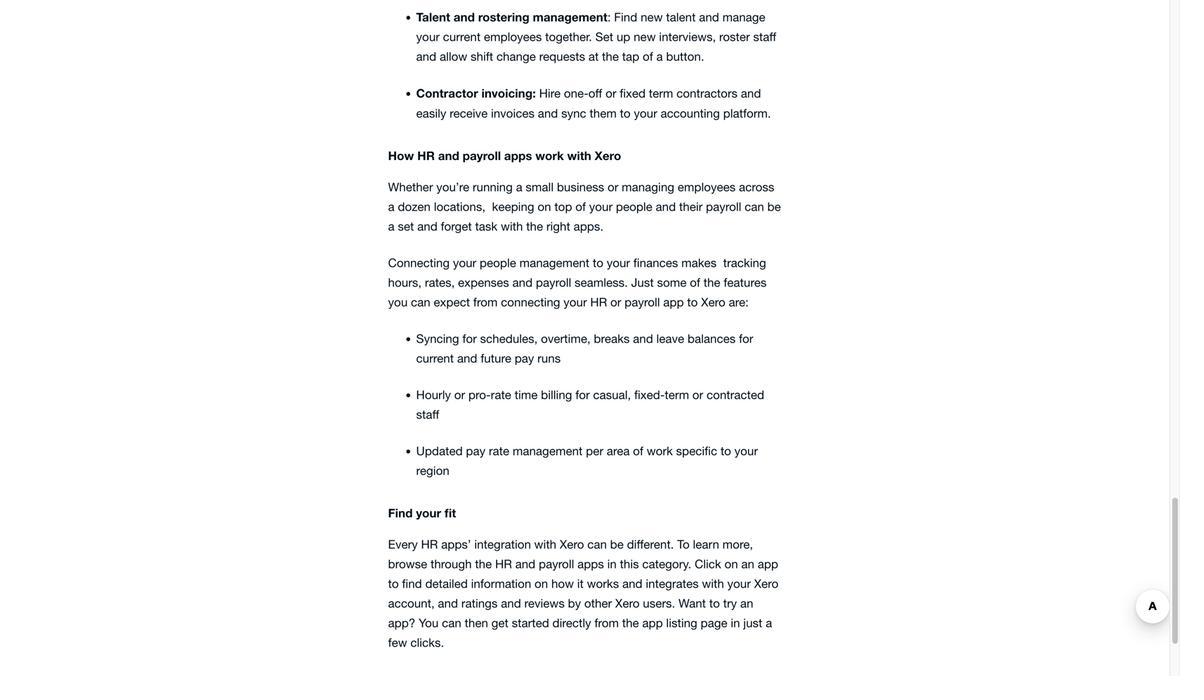 Task type: locate. For each thing, give the bounding box(es) containing it.
started
[[512, 617, 550, 631]]

the left right
[[527, 220, 543, 234]]

app down 'users.'
[[643, 617, 663, 631]]

their
[[680, 200, 703, 214]]

work
[[536, 149, 564, 163], [647, 445, 673, 458]]

to
[[678, 538, 690, 552]]

of right area
[[633, 445, 644, 458]]

in left this
[[608, 558, 617, 572]]

payroll up 'how'
[[539, 558, 575, 572]]

0 horizontal spatial employees
[[484, 30, 542, 44]]

of inside the whether you're running a small business or managing employees across a dozen locations,  keeping on top of your people and their payroll can be a set and forget task with the right apps.
[[576, 200, 586, 214]]

pay left runs
[[515, 352, 534, 366]]

0 vertical spatial rate
[[491, 389, 512, 402]]

2 vertical spatial management
[[513, 445, 583, 458]]

leave
[[657, 332, 685, 346]]

0 vertical spatial be
[[768, 200, 781, 214]]

0 vertical spatial from
[[474, 296, 498, 309]]

a inside every hr apps' integration with xero can be different.  to learn more, browse through the hr and payroll apps in this category. click on an app to find detailed information on how it works and integrates with your xero account, and ratings and reviews by other xero users. want to try an app? you can then get started directly from the app listing page in just a few clicks.
[[766, 617, 773, 631]]

people up expenses
[[480, 256, 517, 270]]

or left pro-
[[455, 389, 465, 402]]

to
[[620, 107, 631, 120], [593, 256, 604, 270], [688, 296, 698, 309], [721, 445, 732, 458], [388, 578, 399, 591], [710, 597, 720, 611]]

0 vertical spatial current
[[443, 30, 481, 44]]

pay inside syncing for schedules, overtime, breaks and leave balances for current and future pay runs
[[515, 352, 534, 366]]

pay right updated
[[466, 445, 486, 458]]

an
[[742, 558, 755, 572], [741, 597, 754, 611]]

0 vertical spatial new
[[641, 10, 663, 24]]

2 horizontal spatial app
[[758, 558, 779, 572]]

page
[[701, 617, 728, 631]]

1 horizontal spatial in
[[731, 617, 741, 631]]

hr
[[418, 149, 435, 163], [591, 296, 608, 309], [421, 538, 438, 552], [496, 558, 512, 572]]

0 vertical spatial management
[[533, 10, 608, 24]]

management inside connecting your people management to your finances makes  tracking hours, rates, expenses and payroll seamless. just some of the features you can expect from connecting your hr or payroll app to xero are:
[[520, 256, 590, 270]]

in left just
[[731, 617, 741, 631]]

payroll up running
[[463, 149, 501, 163]]

to left try
[[710, 597, 720, 611]]

1 vertical spatial people
[[480, 256, 517, 270]]

business
[[557, 180, 605, 194]]

0 horizontal spatial from
[[474, 296, 498, 309]]

it
[[578, 578, 584, 591]]

find up every
[[388, 507, 413, 521]]

for right billing
[[576, 389, 590, 402]]

or right "business"
[[608, 180, 619, 194]]

1 horizontal spatial app
[[664, 296, 684, 309]]

on left top on the left top of the page
[[538, 200, 552, 214]]

users.
[[643, 597, 676, 611]]

billing
[[541, 389, 573, 402]]

to right specific
[[721, 445, 732, 458]]

new left talent
[[641, 10, 663, 24]]

hr down "seamless."
[[591, 296, 608, 309]]

the left features
[[704, 276, 721, 290]]

0 vertical spatial find
[[615, 10, 638, 24]]

0 vertical spatial pay
[[515, 352, 534, 366]]

every hr apps' integration with xero can be different.  to learn more, browse through the hr and payroll apps in this category. click on an app to find detailed information on how it works and integrates with your xero account, and ratings and reviews by other xero users. want to try an app? you can then get started directly from the app listing page in just a few clicks.
[[388, 538, 779, 650]]

from down other
[[595, 617, 619, 631]]

1 vertical spatial work
[[647, 445, 673, 458]]

0 vertical spatial on
[[538, 200, 552, 214]]

current up allow
[[443, 30, 481, 44]]

1 horizontal spatial staff
[[754, 30, 777, 44]]

schedules,
[[480, 332, 538, 346]]

your
[[417, 30, 440, 44], [634, 107, 658, 120], [590, 200, 613, 214], [453, 256, 477, 270], [607, 256, 631, 270], [564, 296, 587, 309], [735, 445, 758, 458], [416, 507, 442, 521], [728, 578, 751, 591]]

fixed
[[620, 87, 646, 100]]

employees up their
[[678, 180, 736, 194]]

1 vertical spatial app
[[758, 558, 779, 572]]

or left contracted
[[693, 389, 704, 402]]

region
[[417, 464, 450, 478]]

your inside 'hire one-off or fixed term contractors and easily receive invoices and sync them to your accounting platform.'
[[634, 107, 658, 120]]

1 horizontal spatial for
[[576, 389, 590, 402]]

managing
[[622, 180, 675, 194]]

management inside the updated pay rate management per area of work specific to your region
[[513, 445, 583, 458]]

dozen
[[398, 200, 431, 214]]

1 horizontal spatial apps
[[578, 558, 604, 572]]

employees inside : find new talent and manage your current employees together. set up new interviews, roster staff and allow shift change requests at the tap of a button.
[[484, 30, 542, 44]]

of right the some
[[690, 276, 701, 290]]

then
[[465, 617, 488, 631]]

seamless.
[[575, 276, 628, 290]]

from inside connecting your people management to your finances makes  tracking hours, rates, expenses and payroll seamless. just some of the features you can expect from connecting your hr or payroll app to xero are:
[[474, 296, 498, 309]]

0 vertical spatial staff
[[754, 30, 777, 44]]

be down across
[[768, 200, 781, 214]]

1 horizontal spatial from
[[595, 617, 619, 631]]

contractor invoicing:
[[417, 86, 540, 100]]

a left button. at the top right of the page
[[657, 50, 663, 63]]

people inside the whether you're running a small business or managing employees across a dozen locations,  keeping on top of your people and their payroll can be a set and forget task with the right apps.
[[616, 200, 653, 214]]

1 vertical spatial rate
[[489, 445, 510, 458]]

with up "business"
[[568, 149, 592, 163]]

be up this
[[611, 538, 624, 552]]

on up the reviews
[[535, 578, 548, 591]]

your up apps.
[[590, 200, 613, 214]]

at
[[589, 50, 599, 63]]

0 vertical spatial apps
[[505, 149, 532, 163]]

1 vertical spatial pay
[[466, 445, 486, 458]]

0 vertical spatial work
[[536, 149, 564, 163]]

apps
[[505, 149, 532, 163], [578, 558, 604, 572]]

your up try
[[728, 578, 751, 591]]

people down managing
[[616, 200, 653, 214]]

1 horizontal spatial employees
[[678, 180, 736, 194]]

apps up it
[[578, 558, 604, 572]]

apps up small
[[505, 149, 532, 163]]

payroll right their
[[706, 200, 742, 214]]

1 vertical spatial be
[[611, 538, 624, 552]]

0 horizontal spatial app
[[643, 617, 663, 631]]

with right the integration at the bottom left of page
[[535, 538, 557, 552]]

0 horizontal spatial for
[[463, 332, 477, 346]]

requests
[[540, 50, 586, 63]]

apps.
[[574, 220, 604, 234]]

are:
[[729, 296, 749, 309]]

hr down the integration at the bottom left of page
[[496, 558, 512, 572]]

employees
[[484, 30, 542, 44], [678, 180, 736, 194]]

1 vertical spatial on
[[725, 558, 739, 572]]

an right try
[[741, 597, 754, 611]]

from
[[474, 296, 498, 309], [595, 617, 619, 631]]

work up small
[[536, 149, 564, 163]]

1 vertical spatial employees
[[678, 180, 736, 194]]

integration
[[475, 538, 531, 552]]

1 horizontal spatial find
[[615, 10, 638, 24]]

management left per
[[513, 445, 583, 458]]

work left specific
[[647, 445, 673, 458]]

with down click
[[702, 578, 725, 591]]

of
[[643, 50, 654, 63], [576, 200, 586, 214], [690, 276, 701, 290], [633, 445, 644, 458]]

balances
[[688, 332, 736, 346]]

with down keeping at left top
[[501, 220, 523, 234]]

current down syncing
[[417, 352, 454, 366]]

be
[[768, 200, 781, 214], [611, 538, 624, 552]]

0 horizontal spatial be
[[611, 538, 624, 552]]

your left fit on the bottom left
[[416, 507, 442, 521]]

try
[[724, 597, 737, 611]]

management up together.
[[533, 10, 608, 24]]

apps inside every hr apps' integration with xero can be different.  to learn more, browse through the hr and payroll apps in this category. click on an app to find detailed information on how it works and integrates with your xero account, and ratings and reviews by other xero users. want to try an app? you can then get started directly from the app listing page in just a few clicks.
[[578, 558, 604, 572]]

pay
[[515, 352, 534, 366], [466, 445, 486, 458]]

xero left 'are:'
[[702, 296, 726, 309]]

the inside connecting your people management to your finances makes  tracking hours, rates, expenses and payroll seamless. just some of the features you can expect from connecting your hr or payroll app to xero are:
[[704, 276, 721, 290]]

a inside : find new talent and manage your current employees together. set up new interviews, roster staff and allow shift change requests at the tap of a button.
[[657, 50, 663, 63]]

1 horizontal spatial be
[[768, 200, 781, 214]]

updated
[[417, 445, 463, 458]]

find right :
[[615, 10, 638, 24]]

1 vertical spatial in
[[731, 617, 741, 631]]

your up "seamless."
[[607, 256, 631, 270]]

breaks
[[594, 332, 630, 346]]

term down leave
[[665, 389, 690, 402]]

the
[[602, 50, 619, 63], [527, 220, 543, 234], [704, 276, 721, 290], [475, 558, 492, 572], [623, 617, 639, 631]]

learn
[[693, 538, 720, 552]]

2 horizontal spatial for
[[739, 332, 754, 346]]

platform.
[[724, 107, 772, 120]]

1 vertical spatial apps
[[578, 558, 604, 572]]

find
[[615, 10, 638, 24], [388, 507, 413, 521]]

1 vertical spatial from
[[595, 617, 619, 631]]

together.
[[546, 30, 592, 44]]

of inside : find new talent and manage your current employees together. set up new interviews, roster staff and allow shift change requests at the tap of a button.
[[643, 50, 654, 63]]

0 vertical spatial app
[[664, 296, 684, 309]]

in
[[608, 558, 617, 572], [731, 617, 741, 631]]

an down more,
[[742, 558, 755, 572]]

a left set
[[388, 220, 395, 234]]

current
[[443, 30, 481, 44], [417, 352, 454, 366]]

term right fixed
[[649, 87, 674, 100]]

other
[[585, 597, 612, 611]]

a left dozen
[[388, 200, 395, 214]]

current inside syncing for schedules, overtime, breaks and leave balances for current and future pay runs
[[417, 352, 454, 366]]

account,
[[388, 597, 435, 611]]

new right "up"
[[634, 30, 656, 44]]

to inside the updated pay rate management per area of work specific to your region
[[721, 445, 732, 458]]

more,
[[723, 538, 754, 552]]

your inside the whether you're running a small business or managing employees across a dozen locations,  keeping on top of your people and their payroll can be a set and forget task with the right apps.
[[590, 200, 613, 214]]

how hr and payroll apps work with xero
[[388, 149, 622, 163]]

and
[[454, 10, 475, 24], [700, 10, 720, 24], [417, 50, 437, 63], [741, 87, 762, 100], [538, 107, 558, 120], [438, 149, 460, 163], [656, 200, 676, 214], [418, 220, 438, 234], [513, 276, 533, 290], [633, 332, 654, 346], [457, 352, 478, 366], [516, 558, 536, 572], [623, 578, 643, 591], [438, 597, 458, 611], [501, 597, 521, 611]]

connecting
[[388, 256, 450, 270]]

0 vertical spatial employees
[[484, 30, 542, 44]]

new
[[641, 10, 663, 24], [634, 30, 656, 44]]

1 vertical spatial management
[[520, 256, 590, 270]]

1 horizontal spatial work
[[647, 445, 673, 458]]

0 horizontal spatial apps
[[505, 149, 532, 163]]

detailed
[[426, 578, 468, 591]]

specific
[[677, 445, 718, 458]]

term inside hourly or pro-rate time billing for casual, fixed-term or contracted staff
[[665, 389, 690, 402]]

rate down pro-
[[489, 445, 510, 458]]

app down the some
[[664, 296, 684, 309]]

contractors
[[677, 87, 738, 100]]

term inside 'hire one-off or fixed term contractors and easily receive invoices and sync them to your accounting platform.'
[[649, 87, 674, 100]]

casual,
[[594, 389, 631, 402]]

find your fit
[[388, 507, 456, 521]]

management
[[533, 10, 608, 24], [520, 256, 590, 270], [513, 445, 583, 458]]

rate
[[491, 389, 512, 402], [489, 445, 510, 458]]

0 vertical spatial people
[[616, 200, 653, 214]]

employees inside the whether you're running a small business or managing employees across a dozen locations,  keeping on top of your people and their payroll can be a set and forget task with the right apps.
[[678, 180, 736, 194]]

your down talent
[[417, 30, 440, 44]]

expect
[[434, 296, 470, 309]]

of right top on the left top of the page
[[576, 200, 586, 214]]

to up "seamless."
[[593, 256, 604, 270]]

1 vertical spatial current
[[417, 352, 454, 366]]

sync
[[562, 107, 587, 120]]

shift
[[471, 50, 494, 63]]

from down expenses
[[474, 296, 498, 309]]

apps'
[[441, 538, 471, 552]]

xero
[[595, 149, 622, 163], [702, 296, 726, 309], [560, 538, 584, 552], [755, 578, 779, 591], [616, 597, 640, 611]]

staff inside hourly or pro-rate time billing for casual, fixed-term or contracted staff
[[417, 408, 440, 422]]

1 horizontal spatial people
[[616, 200, 653, 214]]

0 horizontal spatial staff
[[417, 408, 440, 422]]

allow
[[440, 50, 468, 63]]

to down fixed
[[620, 107, 631, 120]]

xero up it
[[560, 538, 584, 552]]

employees down talent and rostering management
[[484, 30, 542, 44]]

the inside : find new talent and manage your current employees together. set up new interviews, roster staff and allow shift change requests at the tap of a button.
[[602, 50, 619, 63]]

on down more,
[[725, 558, 739, 572]]

integrates
[[646, 578, 699, 591]]

1 vertical spatial staff
[[417, 408, 440, 422]]

rate left time
[[491, 389, 512, 402]]

the left listing at the right
[[623, 617, 639, 631]]

easily
[[417, 107, 447, 120]]

1 vertical spatial term
[[665, 389, 690, 402]]

or down "seamless."
[[611, 296, 622, 309]]

staff down the hourly
[[417, 408, 440, 422]]

invoices
[[491, 107, 535, 120]]

or right off
[[606, 87, 617, 100]]

rates,
[[425, 276, 455, 290]]

payroll inside every hr apps' integration with xero can be different.  to learn more, browse through the hr and payroll apps in this category. click on an app to find detailed information on how it works and integrates with your xero account, and ratings and reviews by other xero users. want to try an app? you can then get started directly from the app listing page in just a few clicks.
[[539, 558, 575, 572]]

management down right
[[520, 256, 590, 270]]

connecting
[[501, 296, 561, 309]]

1 horizontal spatial pay
[[515, 352, 534, 366]]

find inside : find new talent and manage your current employees together. set up new interviews, roster staff and allow shift change requests at the tap of a button.
[[615, 10, 638, 24]]

0 horizontal spatial find
[[388, 507, 413, 521]]

your down fixed
[[634, 107, 658, 120]]

0 horizontal spatial in
[[608, 558, 617, 572]]

0 horizontal spatial work
[[536, 149, 564, 163]]

fixed-
[[635, 389, 665, 402]]

the up information
[[475, 558, 492, 572]]

0 horizontal spatial people
[[480, 256, 517, 270]]

0 vertical spatial term
[[649, 87, 674, 100]]

: find new talent and manage your current employees together. set up new interviews, roster staff and allow shift change requests at the tap of a button.
[[417, 10, 777, 63]]

a right just
[[766, 617, 773, 631]]

of inside connecting your people management to your finances makes  tracking hours, rates, expenses and payroll seamless. just some of the features you can expect from connecting your hr or payroll app to xero are:
[[690, 276, 701, 290]]

for right balances
[[739, 332, 754, 346]]

be inside every hr apps' integration with xero can be different.  to learn more, browse through the hr and payroll apps in this category. click on an app to find detailed information on how it works and integrates with your xero account, and ratings and reviews by other xero users. want to try an app? you can then get started directly from the app listing page in just a few clicks.
[[611, 538, 624, 552]]

of right tap
[[643, 50, 654, 63]]

app right click
[[758, 558, 779, 572]]

payroll
[[463, 149, 501, 163], [706, 200, 742, 214], [536, 276, 572, 290], [625, 296, 660, 309], [539, 558, 575, 572]]

your right specific
[[735, 445, 758, 458]]

staff down manage
[[754, 30, 777, 44]]

set
[[596, 30, 614, 44]]

payroll down just
[[625, 296, 660, 309]]

for right syncing
[[463, 332, 477, 346]]

your inside every hr apps' integration with xero can be different.  to learn more, browse through the hr and payroll apps in this category. click on an app to find detailed information on how it works and integrates with your xero account, and ratings and reviews by other xero users. want to try an app? you can then get started directly from the app listing page in just a few clicks.
[[728, 578, 751, 591]]

the right at
[[602, 50, 619, 63]]

you're
[[437, 180, 470, 194]]

to up balances
[[688, 296, 698, 309]]

0 horizontal spatial pay
[[466, 445, 486, 458]]



Task type: vqa. For each thing, say whether or not it's contained in the screenshot.
'staff' in Hourly or pro-rate time billing for casual, fixed-term or contracted staff
yes



Task type: describe. For each thing, give the bounding box(es) containing it.
top
[[555, 200, 573, 214]]

payroll inside the whether you're running a small business or managing employees across a dozen locations,  keeping on top of your people and their payroll can be a set and forget task with the right apps.
[[706, 200, 742, 214]]

from inside every hr apps' integration with xero can be different.  to learn more, browse through the hr and payroll apps in this category. click on an app to find detailed information on how it works and integrates with your xero account, and ratings and reviews by other xero users. want to try an app? you can then get started directly from the app listing page in just a few clicks.
[[595, 617, 619, 631]]

xero right other
[[616, 597, 640, 611]]

be inside the whether you're running a small business or managing employees across a dozen locations,  keeping on top of your people and their payroll can be a set and forget task with the right apps.
[[768, 200, 781, 214]]

just
[[632, 276, 654, 290]]

or inside 'hire one-off or fixed term contractors and easily receive invoices and sync them to your accounting platform.'
[[606, 87, 617, 100]]

2 vertical spatial on
[[535, 578, 548, 591]]

2 vertical spatial app
[[643, 617, 663, 631]]

talent
[[667, 10, 696, 24]]

a left small
[[516, 180, 523, 194]]

employees for their
[[678, 180, 736, 194]]

across
[[739, 180, 775, 194]]

tap
[[623, 50, 640, 63]]

through
[[431, 558, 472, 572]]

contractor
[[417, 86, 478, 100]]

hr right every
[[421, 538, 438, 552]]

your inside : find new talent and manage your current employees together. set up new interviews, roster staff and allow shift change requests at the tap of a button.
[[417, 30, 440, 44]]

want
[[679, 597, 706, 611]]

hr inside connecting your people management to your finances makes  tracking hours, rates, expenses and payroll seamless. just some of the features you can expect from connecting your hr or payroll app to xero are:
[[591, 296, 608, 309]]

whether you're running a small business or managing employees across a dozen locations,  keeping on top of your people and their payroll can be a set and forget task with the right apps.
[[388, 180, 781, 234]]

xero up just
[[755, 578, 779, 591]]

or inside connecting your people management to your finances makes  tracking hours, rates, expenses and payroll seamless. just some of the features you can expect from connecting your hr or payroll app to xero are:
[[611, 296, 622, 309]]

per
[[586, 445, 604, 458]]

and inside connecting your people management to your finances makes  tracking hours, rates, expenses and payroll seamless. just some of the features you can expect from connecting your hr or payroll app to xero are:
[[513, 276, 533, 290]]

1 vertical spatial find
[[388, 507, 413, 521]]

1 vertical spatial an
[[741, 597, 754, 611]]

every
[[388, 538, 418, 552]]

clicks.
[[411, 637, 444, 650]]

just
[[744, 617, 763, 631]]

whether
[[388, 180, 433, 194]]

talent and rostering management
[[417, 10, 608, 24]]

manage
[[723, 10, 766, 24]]

set
[[398, 220, 414, 234]]

rate inside hourly or pro-rate time billing for casual, fixed-term or contracted staff
[[491, 389, 512, 402]]

you
[[388, 296, 408, 309]]

pay inside the updated pay rate management per area of work specific to your region
[[466, 445, 486, 458]]

find
[[402, 578, 422, 591]]

your inside the updated pay rate management per area of work specific to your region
[[735, 445, 758, 458]]

app?
[[388, 617, 416, 631]]

updated pay rate management per area of work specific to your region
[[417, 445, 758, 478]]

on inside the whether you're running a small business or managing employees across a dozen locations,  keeping on top of your people and their payroll can be a set and forget task with the right apps.
[[538, 200, 552, 214]]

xero inside connecting your people management to your finances makes  tracking hours, rates, expenses and payroll seamless. just some of the features you can expect from connecting your hr or payroll app to xero are:
[[702, 296, 726, 309]]

few
[[388, 637, 407, 650]]

runs
[[538, 352, 561, 366]]

your up expenses
[[453, 256, 477, 270]]

contracted
[[707, 389, 765, 402]]

connecting your people management to your finances makes  tracking hours, rates, expenses and payroll seamless. just some of the features you can expect from connecting your hr or payroll app to xero are:
[[388, 256, 767, 309]]

to inside 'hire one-off or fixed term contractors and easily receive invoices and sync them to your accounting platform.'
[[620, 107, 631, 120]]

receive
[[450, 107, 488, 120]]

:
[[608, 10, 611, 24]]

employees for change
[[484, 30, 542, 44]]

the inside the whether you're running a small business or managing employees across a dozen locations,  keeping on top of your people and their payroll can be a set and forget task with the right apps.
[[527, 220, 543, 234]]

invoicing:
[[482, 86, 536, 100]]

hire
[[540, 87, 561, 100]]

click
[[695, 558, 722, 572]]

by
[[568, 597, 581, 611]]

tracking
[[724, 256, 767, 270]]

some
[[658, 276, 687, 290]]

to left find
[[388, 578, 399, 591]]

browse
[[388, 558, 428, 572]]

management for people
[[520, 256, 590, 270]]

this
[[620, 558, 639, 572]]

current inside : find new talent and manage your current employees together. set up new interviews, roster staff and allow shift change requests at the tap of a button.
[[443, 30, 481, 44]]

works
[[587, 578, 619, 591]]

syncing for schedules, overtime, breaks and leave balances for current and future pay runs
[[417, 332, 754, 366]]

work inside the updated pay rate management per area of work specific to your region
[[647, 445, 673, 458]]

features
[[724, 276, 767, 290]]

staff inside : find new talent and manage your current employees together. set up new interviews, roster staff and allow shift change requests at the tap of a button.
[[754, 30, 777, 44]]

ratings
[[462, 597, 498, 611]]

management for rostering
[[533, 10, 608, 24]]

right
[[547, 220, 571, 234]]

roster
[[720, 30, 750, 44]]

change
[[497, 50, 536, 63]]

management for rate
[[513, 445, 583, 458]]

with inside the whether you're running a small business or managing employees across a dozen locations,  keeping on top of your people and their payroll can be a set and forget task with the right apps.
[[501, 220, 523, 234]]

of inside the updated pay rate management per area of work specific to your region
[[633, 445, 644, 458]]

information
[[471, 578, 532, 591]]

reviews
[[525, 597, 565, 611]]

time
[[515, 389, 538, 402]]

pro-
[[469, 389, 491, 402]]

them
[[590, 107, 617, 120]]

hours,
[[388, 276, 422, 290]]

rate inside the updated pay rate management per area of work specific to your region
[[489, 445, 510, 458]]

category.
[[643, 558, 692, 572]]

0 vertical spatial in
[[608, 558, 617, 572]]

different.
[[627, 538, 674, 552]]

1 vertical spatial new
[[634, 30, 656, 44]]

keeping
[[492, 200, 535, 214]]

hourly or pro-rate time billing for casual, fixed-term or contracted staff
[[417, 389, 765, 422]]

hr right how
[[418, 149, 435, 163]]

your down "seamless."
[[564, 296, 587, 309]]

0 vertical spatial an
[[742, 558, 755, 572]]

payroll up connecting
[[536, 276, 572, 290]]

can inside connecting your people management to your finances makes  tracking hours, rates, expenses and payroll seamless. just some of the features you can expect from connecting your hr or payroll app to xero are:
[[411, 296, 431, 309]]

hourly
[[417, 389, 451, 402]]

one-
[[564, 87, 589, 100]]

task
[[475, 220, 498, 234]]

app inside connecting your people management to your finances makes  tracking hours, rates, expenses and payroll seamless. just some of the features you can expect from connecting your hr or payroll app to xero are:
[[664, 296, 684, 309]]

running
[[473, 180, 513, 194]]

people inside connecting your people management to your finances makes  tracking hours, rates, expenses and payroll seamless. just some of the features you can expect from connecting your hr or payroll app to xero are:
[[480, 256, 517, 270]]

up
[[617, 30, 631, 44]]

or inside the whether you're running a small business or managing employees across a dozen locations,  keeping on top of your people and their payroll can be a set and forget task with the right apps.
[[608, 180, 619, 194]]

can inside the whether you're running a small business or managing employees across a dozen locations,  keeping on top of your people and their payroll can be a set and forget task with the right apps.
[[745, 200, 765, 214]]

get
[[492, 617, 509, 631]]

for inside hourly or pro-rate time billing for casual, fixed-term or contracted staff
[[576, 389, 590, 402]]

directly
[[553, 617, 592, 631]]

overtime,
[[541, 332, 591, 346]]

xero up "business"
[[595, 149, 622, 163]]

finances
[[634, 256, 679, 270]]

off
[[589, 87, 603, 100]]

fit
[[445, 507, 456, 521]]



